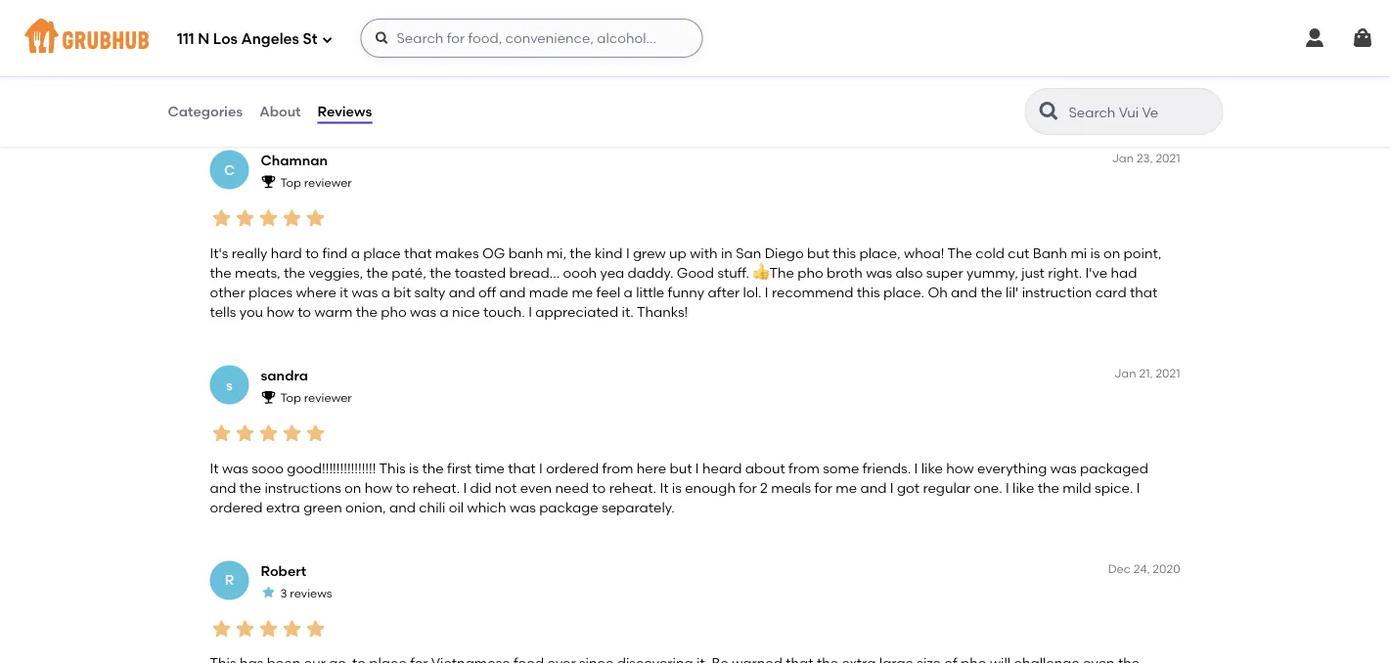 Task type: vqa. For each thing, say whether or not it's contained in the screenshot.
Chai Latte
no



Task type: locate. For each thing, give the bounding box(es) containing it.
1 vertical spatial this
[[857, 284, 880, 301]]

robert
[[261, 562, 306, 579]]

on inside it's really hard to find a place that makes og banh mi, the kind i grew up with in san diego but this place, whoa! the cold cut banh mi is on point, the meats, the veggies, the paté, the toasted bread... oooh yea daddy. good stuff. 👍 the pho broth was also super yummy, just right. i've had other places where it was a bit salty and off and made me feel a little funny after lol. i recommend this place. oh and the lil' instruction card that tells you how to warm the pho was a nice touch. i appreciated it. thanks!
[[1103, 244, 1120, 261]]

it's
[[210, 244, 228, 261]]

svg image
[[1351, 26, 1374, 50], [374, 30, 390, 46], [321, 34, 333, 45]]

the left first
[[422, 460, 444, 476]]

yummy,
[[966, 264, 1018, 281]]

ordered up need
[[546, 460, 599, 476]]

main navigation navigation
[[0, 0, 1390, 76]]

but inside it's really hard to find a place that makes og banh mi, the kind i grew up with in san diego but this place, whoa! the cold cut banh mi is on point, the meats, the veggies, the paté, the toasted bread... oooh yea daddy. good stuff. 👍 the pho broth was also super yummy, just right. i've had other places where it was a bit salty and off and made me feel a little funny after lol. i recommend this place. oh and the lil' instruction card that tells you how to warm the pho was a nice touch. i appreciated it. thanks!
[[807, 244, 830, 261]]

svg image right svg image
[[1351, 26, 1374, 50]]

1 horizontal spatial the
[[947, 244, 972, 261]]

0 horizontal spatial me
[[572, 284, 593, 301]]

top reviewer down chamnan
[[280, 175, 352, 189]]

for left 2
[[739, 480, 757, 496]]

this up 'broth'
[[833, 244, 856, 261]]

super
[[926, 264, 963, 281]]

1 vertical spatial jan
[[1114, 366, 1136, 381]]

service,
[[273, 89, 323, 105]]

2021 right 21,
[[1156, 366, 1180, 381]]

2 2021 from the top
[[1156, 366, 1180, 381]]

1 2021 from the top
[[1156, 151, 1180, 165]]

1 horizontal spatial pho
[[798, 264, 823, 281]]

0 horizontal spatial but
[[670, 460, 692, 476]]

0 vertical spatial is
[[1090, 244, 1100, 261]]

i right touch.
[[528, 304, 532, 321]]

is inside it's really hard to find a place that makes og banh mi, the kind i grew up with in san diego but this place, whoa! the cold cut banh mi is on point, the meats, the veggies, the paté, the toasted bread... oooh yea daddy. good stuff. 👍 the pho broth was also super yummy, just right. i've had other places where it was a bit salty and off and made me feel a little funny after lol. i recommend this place. oh and the lil' instruction card that tells you how to warm the pho was a nice touch. i appreciated it. thanks!
[[1090, 244, 1100, 261]]

top down sandra
[[280, 390, 301, 405]]

1 vertical spatial trophy icon image
[[261, 389, 276, 405]]

it.
[[622, 304, 634, 321]]

this down 'broth'
[[857, 284, 880, 301]]

is right mi
[[1090, 244, 1100, 261]]

1 horizontal spatial ordered
[[546, 460, 599, 476]]

1 vertical spatial pho
[[381, 304, 407, 321]]

2 for from the left
[[814, 480, 832, 496]]

1 horizontal spatial on
[[1103, 244, 1120, 261]]

recommend
[[772, 284, 854, 301]]

0 vertical spatial me
[[572, 284, 593, 301]]

0 vertical spatial like
[[921, 460, 943, 476]]

2 vertical spatial reviewer
[[304, 390, 352, 405]]

3 top reviewer from the top
[[280, 390, 352, 405]]

the left mild
[[1038, 480, 1059, 496]]

svg image right st
[[321, 34, 333, 45]]

pho
[[798, 264, 823, 281], [381, 304, 407, 321]]

0 horizontal spatial svg image
[[321, 34, 333, 45]]

2 vertical spatial top reviewer
[[280, 390, 352, 405]]

1 horizontal spatial svg image
[[374, 30, 390, 46]]

was down even
[[510, 499, 536, 516]]

1 horizontal spatial reheat.
[[609, 480, 656, 496]]

i up the enough
[[695, 460, 699, 476]]

from left here
[[602, 460, 633, 476]]

the down hard
[[284, 264, 305, 281]]

1 horizontal spatial like
[[1013, 480, 1034, 496]]

mild
[[1063, 480, 1091, 496]]

top reviewer up service,
[[280, 19, 352, 34]]

regular
[[923, 480, 971, 496]]

top reviewer for sandra
[[280, 390, 352, 405]]

2 vertical spatial top
[[280, 390, 301, 405]]

0 vertical spatial jan
[[1112, 151, 1134, 165]]

the up super
[[947, 244, 972, 261]]

ordered left extra
[[210, 499, 263, 516]]

me inside it was sooo good!!!!!!!!!!!!!!! this is the first time that i ordered from here but i heard about from some friends. i like how everything was packaged and the instructions on how to reheat.  i did not even need to reheat.  it is enough for 2 meals for me and i got regular one.  i like the mild spice.  i ordered extra green onion, and chili oil which was package separately.
[[836, 480, 857, 496]]

i right spice.
[[1137, 480, 1140, 496]]

2 top reviewer from the top
[[280, 175, 352, 189]]

was left the sooo
[[222, 460, 248, 476]]

0 vertical spatial top reviewer
[[280, 19, 352, 34]]

card
[[1095, 284, 1127, 301]]

2 horizontal spatial is
[[1090, 244, 1100, 261]]

2 vertical spatial that
[[508, 460, 536, 476]]

it
[[210, 460, 219, 476], [660, 480, 669, 496]]

2 horizontal spatial svg image
[[1351, 26, 1374, 50]]

i right one.
[[1006, 480, 1009, 496]]

how up onion,
[[365, 480, 392, 496]]

how up regular
[[946, 460, 974, 476]]

top down chamnan
[[280, 175, 301, 189]]

green
[[303, 499, 342, 516]]

lil'
[[1006, 284, 1019, 301]]

reheat. up chili
[[413, 480, 460, 496]]

star icon image
[[210, 51, 233, 74], [233, 51, 257, 74], [257, 51, 280, 74], [280, 51, 304, 74], [304, 51, 327, 74], [210, 206, 233, 230], [233, 206, 257, 230], [257, 206, 280, 230], [280, 206, 304, 230], [304, 206, 327, 230], [210, 422, 233, 445], [233, 422, 257, 445], [257, 422, 280, 445], [280, 422, 304, 445], [304, 422, 327, 445], [261, 585, 276, 600], [210, 617, 233, 641], [233, 617, 257, 641], [257, 617, 280, 641], [280, 617, 304, 641], [304, 617, 327, 641]]

did
[[470, 480, 491, 496]]

to
[[305, 244, 319, 261], [298, 304, 311, 321], [396, 480, 409, 496], [592, 480, 606, 496]]

0 vertical spatial top
[[280, 19, 301, 34]]

reheat.
[[413, 480, 460, 496], [609, 480, 656, 496]]

reviewer down chamnan
[[304, 175, 352, 189]]

1 trophy icon image from the top
[[261, 174, 276, 190]]

on
[[1103, 244, 1120, 261], [344, 480, 361, 496]]

jan left 23,
[[1112, 151, 1134, 165]]

trophy icon image down sandra
[[261, 389, 276, 405]]

little
[[636, 284, 664, 301]]

1 vertical spatial is
[[409, 460, 419, 476]]

0 horizontal spatial reheat.
[[413, 480, 460, 496]]

top
[[280, 19, 301, 34], [280, 175, 301, 189], [280, 390, 301, 405]]

the up salty
[[430, 264, 451, 281]]

appreciated
[[535, 304, 618, 321]]

0 horizontal spatial from
[[602, 460, 633, 476]]

the down it's
[[210, 264, 232, 281]]

like up regular
[[921, 460, 943, 476]]

but inside it was sooo good!!!!!!!!!!!!!!! this is the first time that i ordered from here but i heard about from some friends. i like how everything was packaged and the instructions on how to reheat.  i did not even need to reheat.  it is enough for 2 meals for me and i got regular one.  i like the mild spice.  i ordered extra green onion, and chili oil which was package separately.
[[670, 460, 692, 476]]

other
[[210, 284, 245, 301]]

1 horizontal spatial me
[[836, 480, 857, 496]]

places
[[248, 284, 293, 301]]

2 from from the left
[[789, 460, 820, 476]]

0 horizontal spatial like
[[921, 460, 943, 476]]

on inside it was sooo good!!!!!!!!!!!!!!! this is the first time that i ordered from here but i heard about from some friends. i like how everything was packaged and the instructions on how to reheat.  i did not even need to reheat.  it is enough for 2 meals for me and i got regular one.  i like the mild spice.  i ordered extra green onion, and chili oil which was package separately.
[[344, 480, 361, 496]]

svg image
[[1303, 26, 1327, 50]]

but right here
[[670, 460, 692, 476]]

on up had
[[1103, 244, 1120, 261]]

me down some
[[836, 480, 857, 496]]

1 vertical spatial top reviewer
[[280, 175, 352, 189]]

i right kind
[[626, 244, 630, 261]]

jan
[[1112, 151, 1134, 165], [1114, 366, 1136, 381]]

👍
[[753, 264, 766, 281]]

1 horizontal spatial it
[[660, 480, 669, 496]]

from up "meals"
[[789, 460, 820, 476]]

0 vertical spatial 2021
[[1156, 151, 1180, 165]]

2020
[[1153, 562, 1180, 576]]

1 for from the left
[[739, 480, 757, 496]]

san
[[736, 244, 761, 261]]

0 horizontal spatial that
[[404, 244, 432, 261]]

ordered
[[546, 460, 599, 476], [210, 499, 263, 516]]

0 vertical spatial the
[[947, 244, 972, 261]]

1 horizontal spatial for
[[814, 480, 832, 496]]

2
[[760, 480, 768, 496]]

with
[[690, 244, 718, 261]]

1 vertical spatial ordered
[[210, 499, 263, 516]]

like down everything
[[1013, 480, 1034, 496]]

kind
[[595, 244, 623, 261]]

1 horizontal spatial that
[[508, 460, 536, 476]]

on up onion,
[[344, 480, 361, 496]]

is
[[1090, 244, 1100, 261], [409, 460, 419, 476], [672, 480, 682, 496]]

a left "bit"
[[381, 284, 390, 301]]

svg image up flavorful
[[374, 30, 390, 46]]

but up 'broth'
[[807, 244, 830, 261]]

i left did
[[463, 480, 467, 496]]

it left the sooo
[[210, 460, 219, 476]]

0 horizontal spatial the
[[769, 264, 794, 281]]

and left chili
[[389, 499, 416, 516]]

0 vertical spatial but
[[807, 244, 830, 261]]

s
[[226, 376, 233, 393]]

the down place
[[366, 264, 388, 281]]

3 reviewer from the top
[[304, 390, 352, 405]]

1 vertical spatial on
[[344, 480, 361, 496]]

0 vertical spatial trophy icon image
[[261, 174, 276, 190]]

banh
[[508, 244, 543, 261]]

and up nice
[[449, 284, 475, 301]]

was down place,
[[866, 264, 892, 281]]

1 vertical spatial how
[[946, 460, 974, 476]]

0 vertical spatial reviewer
[[304, 19, 352, 34]]

1 horizontal spatial but
[[807, 244, 830, 261]]

nice
[[452, 304, 480, 321]]

trophy icon image for sandra
[[261, 389, 276, 405]]

that up paté,
[[404, 244, 432, 261]]

2 vertical spatial how
[[365, 480, 392, 496]]

1 vertical spatial me
[[836, 480, 857, 496]]

some
[[823, 460, 859, 476]]

0 vertical spatial how
[[267, 304, 294, 321]]

1 vertical spatial it
[[660, 480, 669, 496]]

is left the enough
[[672, 480, 682, 496]]

paté,
[[391, 264, 426, 281]]

hard
[[271, 244, 302, 261]]

it was sooo good!!!!!!!!!!!!!!! this is the first time that i ordered from here but i heard about from some friends. i like how everything was packaged and the instructions on how to reheat.  i did not even need to reheat.  it is enough for 2 meals for me and i got regular one.  i like the mild spice.  i ordered extra green onion, and chili oil which was package separately.
[[210, 460, 1148, 516]]

the
[[570, 244, 591, 261], [210, 264, 232, 281], [284, 264, 305, 281], [366, 264, 388, 281], [430, 264, 451, 281], [981, 284, 1002, 301], [356, 304, 378, 321], [422, 460, 444, 476], [240, 480, 261, 496], [1038, 480, 1059, 496]]

2 trophy icon image from the top
[[261, 389, 276, 405]]

top left st
[[280, 19, 301, 34]]

2021 for it's really hard to find a place that makes og banh mi, the kind i grew up with in san diego but this place, whoa! the cold cut banh mi is on point, the meats, the veggies, the paté, the toasted bread... oooh yea daddy. good stuff. 👍 the pho broth was also super yummy, just right. i've had other places where it was a bit salty and off and made me feel a little funny after lol. i recommend this place. oh and the lil' instruction card that tells you how to warm the pho was a nice touch. i appreciated it. thanks!
[[1156, 151, 1180, 165]]

but
[[807, 244, 830, 261], [670, 460, 692, 476]]

jan left 21,
[[1114, 366, 1136, 381]]

the down the sooo
[[240, 480, 261, 496]]

chili
[[419, 499, 445, 516]]

0 vertical spatial pho
[[798, 264, 823, 281]]

that inside it was sooo good!!!!!!!!!!!!!!! this is the first time that i ordered from here but i heard about from some friends. i like how everything was packaged and the instructions on how to reheat.  i did not even need to reheat.  it is enough for 2 meals for me and i got regular one.  i like the mild spice.  i ordered extra green onion, and chili oil which was package separately.
[[508, 460, 536, 476]]

pho down "bit"
[[381, 304, 407, 321]]

to down this
[[396, 480, 409, 496]]

about
[[745, 460, 785, 476]]

good!!!!!!!!!!!!!!!
[[287, 460, 376, 476]]

a right 'feel'
[[624, 284, 633, 301]]

111
[[177, 30, 194, 48]]

trophy icon image
[[261, 174, 276, 190], [261, 389, 276, 405]]

reviewer down sandra
[[304, 390, 352, 405]]

trophy icon image down chamnan
[[261, 174, 276, 190]]

up
[[669, 244, 687, 261]]

that up even
[[508, 460, 536, 476]]

the down yummy,
[[981, 284, 1002, 301]]

1 horizontal spatial from
[[789, 460, 820, 476]]

the down diego in the top right of the page
[[769, 264, 794, 281]]

Search for food, convenience, alcohol... search field
[[360, 19, 703, 58]]

for
[[739, 480, 757, 496], [814, 480, 832, 496]]

i right lol.
[[765, 284, 769, 301]]

place.
[[883, 284, 925, 301]]

i
[[626, 244, 630, 261], [765, 284, 769, 301], [528, 304, 532, 321], [539, 460, 543, 476], [695, 460, 699, 476], [914, 460, 918, 476], [463, 480, 467, 496], [890, 480, 894, 496], [1006, 480, 1009, 496], [1137, 480, 1140, 496]]

the up oooh
[[570, 244, 591, 261]]

pho up recommend
[[798, 264, 823, 281]]

a
[[351, 244, 360, 261], [381, 284, 390, 301], [624, 284, 633, 301], [440, 304, 449, 321]]

top reviewer down sandra
[[280, 390, 352, 405]]

oh
[[928, 284, 948, 301]]

one.
[[974, 480, 1002, 496]]

2 vertical spatial is
[[672, 480, 682, 496]]

1 vertical spatial but
[[670, 460, 692, 476]]

jan 23, 2021
[[1112, 151, 1180, 165]]

thanks!
[[637, 304, 688, 321]]

1 vertical spatial that
[[1130, 284, 1158, 301]]

0 horizontal spatial on
[[344, 480, 361, 496]]

me
[[572, 284, 593, 301], [836, 480, 857, 496]]

3 top from the top
[[280, 390, 301, 405]]

separately.
[[602, 499, 675, 516]]

that down had
[[1130, 284, 1158, 301]]

2 horizontal spatial how
[[946, 460, 974, 476]]

and left instructions on the left of the page
[[210, 480, 236, 496]]

sooo
[[252, 460, 284, 476]]

2021 right 23,
[[1156, 151, 1180, 165]]

to right need
[[592, 480, 606, 496]]

me inside it's really hard to find a place that makes og banh mi, the kind i grew up with in san diego but this place, whoa! the cold cut banh mi is on point, the meats, the veggies, the paté, the toasted bread... oooh yea daddy. good stuff. 👍 the pho broth was also super yummy, just right. i've had other places where it was a bit salty and off and made me feel a little funny after lol. i recommend this place. oh and the lil' instruction card that tells you how to warm the pho was a nice touch. i appreciated it. thanks!
[[572, 284, 593, 301]]

it down here
[[660, 480, 669, 496]]

0 horizontal spatial how
[[267, 304, 294, 321]]

mi
[[1071, 244, 1087, 261]]

even
[[520, 480, 552, 496]]

1 vertical spatial top
[[280, 175, 301, 189]]

bread...
[[509, 264, 560, 281]]

was up mild
[[1050, 460, 1077, 476]]

me down oooh
[[572, 284, 593, 301]]

0 horizontal spatial for
[[739, 480, 757, 496]]

0 vertical spatial on
[[1103, 244, 1120, 261]]

and right the oh at top right
[[951, 284, 977, 301]]

excellent
[[210, 89, 269, 105]]

this
[[833, 244, 856, 261], [857, 284, 880, 301]]

1 vertical spatial reviewer
[[304, 175, 352, 189]]

i up got
[[914, 460, 918, 476]]

0 horizontal spatial is
[[409, 460, 419, 476]]

how down places
[[267, 304, 294, 321]]

is right this
[[409, 460, 419, 476]]

1 vertical spatial 2021
[[1156, 366, 1180, 381]]

not
[[495, 480, 517, 496]]

1 horizontal spatial is
[[672, 480, 682, 496]]

about button
[[258, 76, 302, 147]]

0 horizontal spatial it
[[210, 460, 219, 476]]

n
[[198, 30, 210, 48]]

touch.
[[483, 304, 525, 321]]

1 reviewer from the top
[[304, 19, 352, 34]]

1 vertical spatial like
[[1013, 480, 1034, 496]]

for down some
[[814, 480, 832, 496]]

2 reviewer from the top
[[304, 175, 352, 189]]

reheat. up "separately." in the bottom left of the page
[[609, 480, 656, 496]]

meats,
[[235, 264, 280, 281]]

and left good
[[383, 89, 410, 105]]

2 top from the top
[[280, 175, 301, 189]]

a left nice
[[440, 304, 449, 321]]

stuff.
[[717, 264, 749, 281]]

reviewer right angeles
[[304, 19, 352, 34]]



Task type: describe. For each thing, give the bounding box(es) containing it.
jan for it's really hard to find a place that makes og banh mi, the kind i grew up with in san diego but this place, whoa! the cold cut banh mi is on point, the meats, the veggies, the paté, the toasted bread... oooh yea daddy. good stuff. 👍 the pho broth was also super yummy, just right. i've had other places where it was a bit salty and off and made me feel a little funny after lol. i recommend this place. oh and the lil' instruction card that tells you how to warm the pho was a nice touch. i appreciated it. thanks!
[[1112, 151, 1134, 165]]

spice.
[[1095, 480, 1133, 496]]

onion,
[[345, 499, 386, 516]]

111 n los angeles st
[[177, 30, 317, 48]]

1 top from the top
[[280, 19, 301, 34]]

salty
[[414, 284, 445, 301]]

it's really hard to find a place that makes og banh mi, the kind i grew up with in san diego but this place, whoa! the cold cut banh mi is on point, the meats, the veggies, the paté, the toasted bread... oooh yea daddy. good stuff. 👍 the pho broth was also super yummy, just right. i've had other places where it was a bit salty and off and made me feel a little funny after lol. i recommend this place. oh and the lil' instruction card that tells you how to warm the pho was a nice touch. i appreciated it. thanks!
[[210, 244, 1162, 321]]

time
[[475, 460, 505, 476]]

3
[[280, 586, 287, 600]]

og
[[482, 244, 505, 261]]

the right warm
[[356, 304, 378, 321]]

Search Vui Ve search field
[[1067, 103, 1216, 121]]

0 vertical spatial it
[[210, 460, 219, 476]]

right.
[[1048, 264, 1082, 281]]

flavorful
[[326, 89, 380, 105]]

friends.
[[863, 460, 911, 476]]

and down friends.
[[860, 480, 887, 496]]

cold
[[976, 244, 1005, 261]]

good
[[413, 89, 448, 105]]

1 horizontal spatial how
[[365, 480, 392, 496]]

extra
[[266, 499, 300, 516]]

was down salty
[[410, 304, 436, 321]]

reviewer for sandra
[[304, 390, 352, 405]]

0 horizontal spatial ordered
[[210, 499, 263, 516]]

really
[[232, 244, 267, 261]]

2 horizontal spatial that
[[1130, 284, 1158, 301]]

categories
[[168, 103, 243, 120]]

0 vertical spatial that
[[404, 244, 432, 261]]

c
[[224, 161, 235, 178]]

st
[[303, 30, 317, 48]]

need
[[555, 480, 589, 496]]

where
[[296, 284, 337, 301]]

i've
[[1085, 264, 1107, 281]]

to left find
[[305, 244, 319, 261]]

1 top reviewer from the top
[[280, 19, 352, 34]]

chamnan
[[261, 152, 328, 168]]

2 reheat. from the left
[[609, 480, 656, 496]]

and up touch.
[[499, 284, 526, 301]]

angeles
[[241, 30, 299, 48]]

24,
[[1134, 562, 1150, 576]]

warm
[[314, 304, 353, 321]]

trophy icon image for chamnan
[[261, 174, 276, 190]]

sandra
[[261, 367, 308, 383]]

dec
[[1108, 562, 1131, 576]]

a right find
[[351, 244, 360, 261]]

heard
[[702, 460, 742, 476]]

meals
[[771, 480, 811, 496]]

instruction
[[1022, 284, 1092, 301]]

1 vertical spatial the
[[769, 264, 794, 281]]

tells
[[210, 304, 236, 321]]

funny
[[668, 284, 705, 301]]

dec 24, 2020
[[1108, 562, 1180, 576]]

daddy.
[[628, 264, 673, 281]]

oil
[[449, 499, 464, 516]]

package
[[539, 499, 598, 516]]

top for chamnan
[[280, 175, 301, 189]]

good
[[677, 264, 714, 281]]

how inside it's really hard to find a place that makes og banh mi, the kind i grew up with in san diego but this place, whoa! the cold cut banh mi is on point, the meats, the veggies, the paté, the toasted bread... oooh yea daddy. good stuff. 👍 the pho broth was also super yummy, just right. i've had other places where it was a bit salty and off and made me feel a little funny after lol. i recommend this place. oh and the lil' instruction card that tells you how to warm the pho was a nice touch. i appreciated it. thanks!
[[267, 304, 294, 321]]

lol.
[[743, 284, 762, 301]]

it
[[340, 284, 348, 301]]

categories button
[[167, 76, 244, 147]]

diego
[[765, 244, 804, 261]]

place,
[[859, 244, 901, 261]]

which
[[467, 499, 506, 516]]

was right it
[[352, 284, 378, 301]]

1 from from the left
[[602, 460, 633, 476]]

packaged
[[1080, 460, 1148, 476]]

made
[[529, 284, 568, 301]]

point,
[[1124, 244, 1162, 261]]

in
[[721, 244, 733, 261]]

place
[[363, 244, 401, 261]]

toasted
[[455, 264, 506, 281]]

top reviewer for chamnan
[[280, 175, 352, 189]]

search icon image
[[1037, 100, 1061, 123]]

1 reheat. from the left
[[413, 480, 460, 496]]

excellent service, flavorful and good price
[[210, 89, 485, 105]]

3 reviews
[[280, 586, 332, 600]]

about
[[259, 103, 301, 120]]

to down the where
[[298, 304, 311, 321]]

broth
[[827, 264, 863, 281]]

0 horizontal spatial pho
[[381, 304, 407, 321]]

after
[[708, 284, 740, 301]]

reviews button
[[317, 76, 373, 147]]

0 vertical spatial ordered
[[546, 460, 599, 476]]

jan 21, 2021
[[1114, 366, 1180, 381]]

yea
[[600, 264, 624, 281]]

got
[[897, 480, 920, 496]]

just
[[1022, 264, 1045, 281]]

this
[[379, 460, 406, 476]]

jan for it was sooo good!!!!!!!!!!!!!!! this is the first time that i ordered from here but i heard about from some friends. i like how everything was packaged and the instructions on how to reheat.  i did not even need to reheat.  it is enough for 2 meals for me and i got regular one.  i like the mild spice.  i ordered extra green onion, and chili oil which was package separately.
[[1114, 366, 1136, 381]]

banh
[[1033, 244, 1067, 261]]

reviews
[[318, 103, 372, 120]]

r
[[225, 572, 234, 589]]

i up even
[[539, 460, 543, 476]]

2021 for it was sooo good!!!!!!!!!!!!!!! this is the first time that i ordered from here but i heard about from some friends. i like how everything was packaged and the instructions on how to reheat.  i did not even need to reheat.  it is enough for 2 meals for me and i got regular one.  i like the mild spice.  i ordered extra green onion, and chili oil which was package separately.
[[1156, 366, 1180, 381]]

top for sandra
[[280, 390, 301, 405]]

cut
[[1008, 244, 1030, 261]]

instructions
[[265, 480, 341, 496]]

find
[[322, 244, 348, 261]]

veggies,
[[309, 264, 363, 281]]

0 vertical spatial this
[[833, 244, 856, 261]]

whoa!
[[904, 244, 944, 261]]

i left got
[[890, 480, 894, 496]]

everything
[[977, 460, 1047, 476]]

reviewer for chamnan
[[304, 175, 352, 189]]



